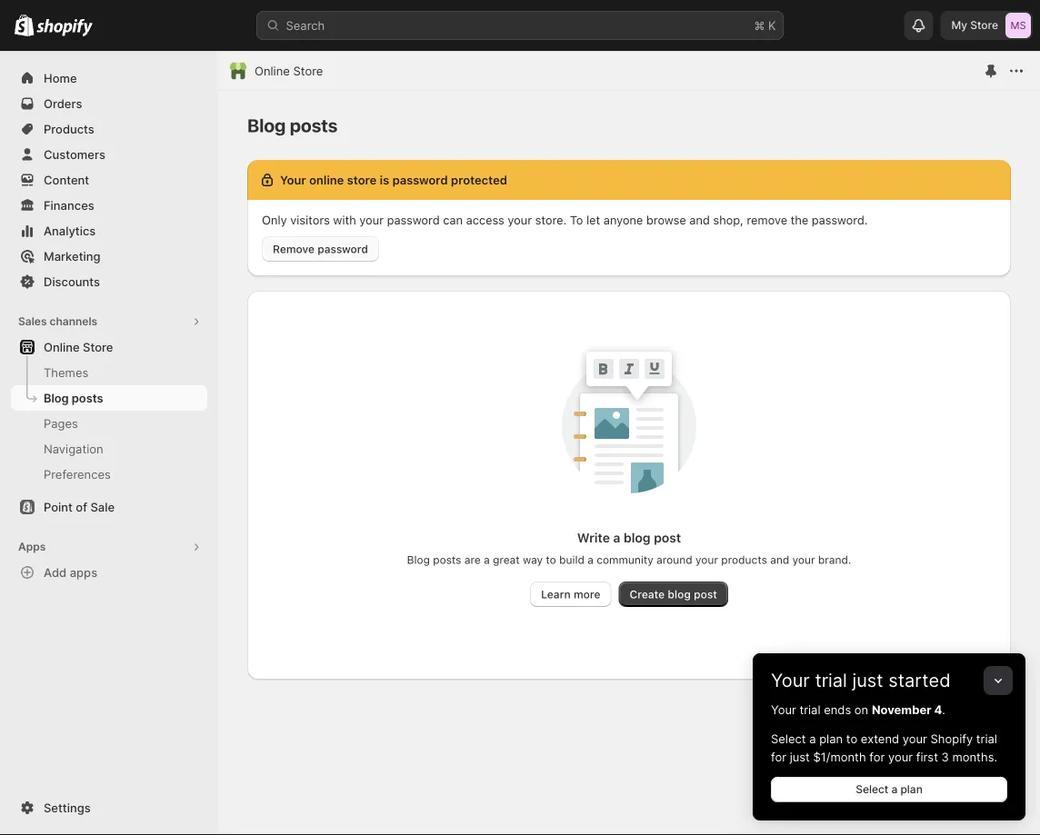 Task type: locate. For each thing, give the bounding box(es) containing it.
blog posts link
[[11, 386, 207, 411]]

select inside the select a plan to extend your shopify trial for just $1/month for your first 3 months.
[[771, 732, 806, 746]]

discounts link
[[11, 269, 207, 295]]

.
[[943, 703, 946, 717]]

0 vertical spatial a
[[810, 732, 816, 746]]

your
[[771, 670, 810, 692], [771, 703, 796, 717]]

select left to
[[771, 732, 806, 746]]

your trial ends on november 4 .
[[771, 703, 946, 717]]

3
[[942, 750, 949, 764]]

trial for just
[[815, 670, 847, 692]]

1 vertical spatial just
[[790, 750, 810, 764]]

a for select a plan
[[892, 783, 898, 797]]

store down sales channels button
[[83, 340, 113, 354]]

0 horizontal spatial store
[[83, 340, 113, 354]]

online store
[[255, 64, 323, 78], [44, 340, 113, 354]]

add apps
[[44, 566, 97, 580]]

online store link
[[255, 62, 323, 80], [11, 335, 207, 360]]

online right online store icon
[[255, 64, 290, 78]]

online
[[255, 64, 290, 78], [44, 340, 80, 354]]

my store image
[[1006, 13, 1031, 38]]

plan inside the select a plan to extend your shopify trial for just $1/month for your first 3 months.
[[820, 732, 843, 746]]

preferences link
[[11, 462, 207, 487]]

1 vertical spatial online store link
[[11, 335, 207, 360]]

home link
[[11, 65, 207, 91]]

1 vertical spatial your
[[771, 703, 796, 717]]

0 horizontal spatial online store
[[44, 340, 113, 354]]

0 horizontal spatial select
[[771, 732, 806, 746]]

add
[[44, 566, 67, 580]]

posts
[[72, 391, 103, 405]]

1 horizontal spatial just
[[853, 670, 884, 692]]

just inside the select a plan to extend your shopify trial for just $1/month for your first 3 months.
[[790, 750, 810, 764]]

just inside dropdown button
[[853, 670, 884, 692]]

blog
[[44, 391, 69, 405]]

channels
[[50, 315, 97, 328]]

trial inside the select a plan to extend your shopify trial for just $1/month for your first 3 months.
[[977, 732, 998, 746]]

your left ends
[[771, 703, 796, 717]]

your
[[903, 732, 928, 746], [888, 750, 913, 764]]

sales channels
[[18, 315, 97, 328]]

blog posts
[[44, 391, 103, 405]]

0 vertical spatial trial
[[815, 670, 847, 692]]

select down the select a plan to extend your shopify trial for just $1/month for your first 3 months. on the right bottom of the page
[[856, 783, 889, 797]]

store right my
[[971, 19, 999, 32]]

my store
[[952, 19, 999, 32]]

1 vertical spatial a
[[892, 783, 898, 797]]

a for select a plan to extend your shopify trial for just $1/month for your first 3 months.
[[810, 732, 816, 746]]

just up on on the bottom right of page
[[853, 670, 884, 692]]

2 vertical spatial store
[[83, 340, 113, 354]]

2 your from the top
[[771, 703, 796, 717]]

⌘ k
[[754, 18, 776, 32]]

2 for from the left
[[870, 750, 885, 764]]

online store link down search at the left top of the page
[[255, 62, 323, 80]]

1 horizontal spatial select
[[856, 783, 889, 797]]

just
[[853, 670, 884, 692], [790, 750, 810, 764]]

my
[[952, 19, 968, 32]]

your up first
[[903, 732, 928, 746]]

store
[[971, 19, 999, 32], [293, 64, 323, 78], [83, 340, 113, 354]]

analytics
[[44, 224, 96, 238]]

online store down channels
[[44, 340, 113, 354]]

1 horizontal spatial online store
[[255, 64, 323, 78]]

trial up months.
[[977, 732, 998, 746]]

plan for select a plan to extend your shopify trial for just $1/month for your first 3 months.
[[820, 732, 843, 746]]

0 horizontal spatial online
[[44, 340, 80, 354]]

0 vertical spatial your
[[771, 670, 810, 692]]

shopify
[[931, 732, 973, 746]]

1 horizontal spatial for
[[870, 750, 885, 764]]

preferences
[[44, 467, 111, 482]]

plan
[[820, 732, 843, 746], [901, 783, 923, 797]]

your up your trial ends on november 4 .
[[771, 670, 810, 692]]

4
[[934, 703, 943, 717]]

0 vertical spatial select
[[771, 732, 806, 746]]

1 horizontal spatial online store link
[[255, 62, 323, 80]]

1 vertical spatial plan
[[901, 783, 923, 797]]

a inside select a plan link
[[892, 783, 898, 797]]

plan up $1/month
[[820, 732, 843, 746]]

online down sales channels
[[44, 340, 80, 354]]

apps
[[18, 541, 46, 554]]

1 horizontal spatial store
[[293, 64, 323, 78]]

content link
[[11, 167, 207, 193]]

online store link down channels
[[11, 335, 207, 360]]

just left $1/month
[[790, 750, 810, 764]]

$1/month
[[813, 750, 866, 764]]

select
[[771, 732, 806, 746], [856, 783, 889, 797]]

1 your from the top
[[771, 670, 810, 692]]

select inside select a plan link
[[856, 783, 889, 797]]

your trial just started
[[771, 670, 951, 692]]

your for your trial ends on november 4 .
[[771, 703, 796, 717]]

products link
[[11, 116, 207, 142]]

trial up ends
[[815, 670, 847, 692]]

finances
[[44, 198, 94, 212]]

trial inside dropdown button
[[815, 670, 847, 692]]

orders link
[[11, 91, 207, 116]]

marketing
[[44, 249, 101, 263]]

0 horizontal spatial a
[[810, 732, 816, 746]]

trial
[[815, 670, 847, 692], [800, 703, 821, 717], [977, 732, 998, 746]]

1 vertical spatial trial
[[800, 703, 821, 717]]

⌘
[[754, 18, 765, 32]]

for
[[771, 750, 787, 764], [870, 750, 885, 764]]

sale
[[90, 500, 115, 514]]

0 horizontal spatial online store link
[[11, 335, 207, 360]]

select a plan link
[[771, 778, 1008, 803]]

of
[[76, 500, 87, 514]]

finances link
[[11, 193, 207, 218]]

a up $1/month
[[810, 732, 816, 746]]

0 horizontal spatial plan
[[820, 732, 843, 746]]

0 vertical spatial store
[[971, 19, 999, 32]]

search
[[286, 18, 325, 32]]

a inside the select a plan to extend your shopify trial for just $1/month for your first 3 months.
[[810, 732, 816, 746]]

0 horizontal spatial just
[[790, 750, 810, 764]]

plan for select a plan
[[901, 783, 923, 797]]

ends
[[824, 703, 851, 717]]

0 vertical spatial just
[[853, 670, 884, 692]]

1 vertical spatial online
[[44, 340, 80, 354]]

started
[[889, 670, 951, 692]]

november
[[872, 703, 932, 717]]

1 vertical spatial select
[[856, 783, 889, 797]]

your trial just started element
[[753, 701, 1026, 821]]

0 vertical spatial online store
[[255, 64, 323, 78]]

0 vertical spatial online
[[255, 64, 290, 78]]

store down search at the left top of the page
[[293, 64, 323, 78]]

0 horizontal spatial for
[[771, 750, 787, 764]]

pages
[[44, 417, 78, 431]]

first
[[916, 750, 938, 764]]

1 horizontal spatial plan
[[901, 783, 923, 797]]

plan down first
[[901, 783, 923, 797]]

for left $1/month
[[771, 750, 787, 764]]

a down the select a plan to extend your shopify trial for just $1/month for your first 3 months. on the right bottom of the page
[[892, 783, 898, 797]]

online store down search at the left top of the page
[[255, 64, 323, 78]]

a
[[810, 732, 816, 746], [892, 783, 898, 797]]

trial left ends
[[800, 703, 821, 717]]

2 horizontal spatial store
[[971, 19, 999, 32]]

your inside dropdown button
[[771, 670, 810, 692]]

2 vertical spatial trial
[[977, 732, 998, 746]]

point of sale
[[44, 500, 115, 514]]

home
[[44, 71, 77, 85]]

0 vertical spatial plan
[[820, 732, 843, 746]]

your left first
[[888, 750, 913, 764]]

1 horizontal spatial a
[[892, 783, 898, 797]]

point of sale button
[[0, 495, 218, 520]]

for down extend
[[870, 750, 885, 764]]



Task type: describe. For each thing, give the bounding box(es) containing it.
shopify image
[[15, 14, 34, 36]]

navigation link
[[11, 437, 207, 462]]

your for your trial just started
[[771, 670, 810, 692]]

products
[[44, 122, 94, 136]]

sales
[[18, 315, 47, 328]]

select a plan
[[856, 783, 923, 797]]

customers
[[44, 147, 105, 161]]

select a plan to extend your shopify trial for just $1/month for your first 3 months.
[[771, 732, 998, 764]]

customers link
[[11, 142, 207, 167]]

online store image
[[229, 62, 247, 80]]

months.
[[953, 750, 998, 764]]

settings link
[[11, 796, 207, 821]]

k
[[768, 18, 776, 32]]

apps button
[[11, 535, 207, 560]]

orders
[[44, 96, 82, 110]]

extend
[[861, 732, 900, 746]]

apps
[[70, 566, 97, 580]]

analytics link
[[11, 218, 207, 244]]

sales channels button
[[11, 309, 207, 335]]

point
[[44, 500, 73, 514]]

to
[[846, 732, 858, 746]]

0 vertical spatial online store link
[[255, 62, 323, 80]]

select for select a plan
[[856, 783, 889, 797]]

content
[[44, 173, 89, 187]]

pages link
[[11, 411, 207, 437]]

0 vertical spatial your
[[903, 732, 928, 746]]

1 vertical spatial your
[[888, 750, 913, 764]]

shopify image
[[37, 19, 93, 37]]

1 horizontal spatial online
[[255, 64, 290, 78]]

1 for from the left
[[771, 750, 787, 764]]

marketing link
[[11, 244, 207, 269]]

discounts
[[44, 275, 100, 289]]

settings
[[44, 801, 91, 815]]

1 vertical spatial store
[[293, 64, 323, 78]]

navigation
[[44, 442, 103, 456]]

themes link
[[11, 360, 207, 386]]

trial for ends
[[800, 703, 821, 717]]

your trial just started button
[[753, 654, 1026, 692]]

add apps button
[[11, 560, 207, 586]]

on
[[855, 703, 869, 717]]

point of sale link
[[11, 495, 207, 520]]

1 vertical spatial online store
[[44, 340, 113, 354]]

themes
[[44, 366, 88, 380]]

select for select a plan to extend your shopify trial for just $1/month for your first 3 months.
[[771, 732, 806, 746]]



Task type: vqa. For each thing, say whether or not it's contained in the screenshot.
bottom Online Store
yes



